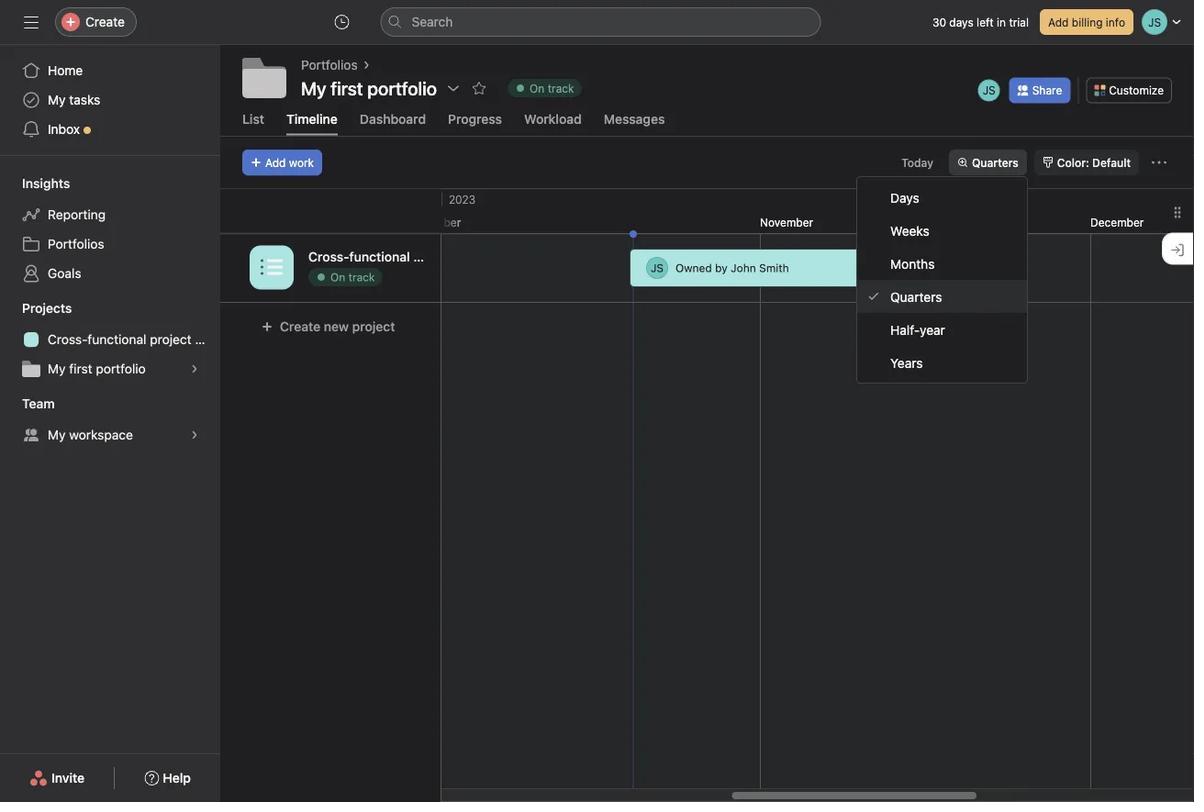 Task type: vqa. For each thing, say whether or not it's contained in the screenshot.
plan within "Projects" element
yes



Task type: locate. For each thing, give the bounding box(es) containing it.
0 vertical spatial quarters
[[972, 156, 1019, 169]]

create button
[[55, 7, 137, 37]]

insights element
[[0, 167, 220, 292]]

tasks
[[69, 92, 100, 107]]

js left share button
[[983, 84, 996, 97]]

1 horizontal spatial js
[[983, 84, 996, 97]]

my workspace
[[48, 427, 133, 442]]

0 vertical spatial create
[[85, 14, 125, 29]]

work
[[289, 156, 314, 169]]

project for cross-functional project plan "link" on the left
[[150, 332, 192, 347]]

my down team
[[48, 427, 66, 442]]

0 vertical spatial on
[[530, 82, 545, 95]]

project right new
[[352, 319, 395, 334]]

my for my first portfolio
[[48, 361, 66, 376]]

cross- right list icon
[[308, 249, 349, 264]]

see details, my workspace image
[[189, 430, 200, 441]]

0 horizontal spatial project
[[150, 332, 192, 347]]

quarters up the days link
[[972, 156, 1019, 169]]

1 horizontal spatial on track
[[530, 82, 574, 95]]

project up see details, my first portfolio icon
[[150, 332, 192, 347]]

workload
[[524, 111, 582, 126]]

november
[[760, 216, 813, 228]]

2 horizontal spatial project
[[413, 249, 456, 264]]

on up create new project
[[330, 270, 345, 283]]

1 vertical spatial functional
[[88, 332, 146, 347]]

by
[[715, 261, 728, 274]]

search list box
[[380, 7, 821, 37]]

cross-functional project plan
[[308, 249, 486, 264], [48, 332, 220, 347]]

hide sidebar image
[[24, 15, 39, 29]]

search
[[412, 14, 453, 29]]

js
[[983, 84, 996, 97], [651, 261, 664, 274]]

functional up portfolio
[[88, 332, 146, 347]]

1 vertical spatial track
[[348, 270, 375, 283]]

track up create new project
[[348, 270, 375, 283]]

0 horizontal spatial on
[[330, 270, 345, 283]]

1 horizontal spatial portfolios
[[301, 57, 358, 73]]

1 horizontal spatial create
[[280, 319, 320, 334]]

0 horizontal spatial track
[[348, 270, 375, 283]]

goals
[[48, 266, 81, 281]]

create new project button
[[250, 310, 407, 343]]

project inside "link"
[[150, 332, 192, 347]]

on
[[530, 82, 545, 95], [330, 270, 345, 283]]

1 horizontal spatial cross-
[[308, 249, 349, 264]]

cross- up first on the left of page
[[48, 332, 88, 347]]

weeks
[[890, 223, 930, 238]]

project
[[413, 249, 456, 264], [352, 319, 395, 334], [150, 332, 192, 347]]

add billing info
[[1048, 16, 1125, 28]]

0 horizontal spatial create
[[85, 14, 125, 29]]

1 vertical spatial create
[[280, 319, 320, 334]]

half-
[[890, 322, 920, 337]]

my left first on the left of page
[[48, 361, 66, 376]]

0 vertical spatial cross-
[[308, 249, 349, 264]]

history image
[[335, 15, 349, 29]]

quarters button
[[949, 149, 1027, 175]]

1 vertical spatial add
[[265, 156, 286, 169]]

2023
[[449, 193, 476, 205]]

0 horizontal spatial portfolios link
[[11, 229, 209, 259]]

1 horizontal spatial track
[[548, 82, 574, 95]]

plan up see details, my first portfolio icon
[[195, 332, 220, 347]]

help
[[163, 771, 191, 786]]

1 horizontal spatial on
[[530, 82, 545, 95]]

add
[[1048, 16, 1069, 28], [265, 156, 286, 169]]

years
[[890, 355, 923, 370]]

create
[[85, 14, 125, 29], [280, 319, 320, 334]]

my for my first portfolio
[[301, 77, 326, 99]]

portfolios down 'history' 'icon'
[[301, 57, 358, 73]]

0 horizontal spatial plan
[[195, 332, 220, 347]]

0 vertical spatial portfolios
[[301, 57, 358, 73]]

my for my tasks
[[48, 92, 66, 107]]

1 horizontal spatial project
[[352, 319, 395, 334]]

plan inside "link"
[[195, 332, 220, 347]]

create up home link
[[85, 14, 125, 29]]

dashboard
[[360, 111, 426, 126]]

track inside on track popup button
[[548, 82, 574, 95]]

my up timeline
[[301, 77, 326, 99]]

0 vertical spatial add
[[1048, 16, 1069, 28]]

on track up create new project
[[330, 270, 375, 283]]

0 vertical spatial track
[[548, 82, 574, 95]]

portfolios link down september
[[11, 229, 209, 259]]

create for create
[[85, 14, 125, 29]]

functional up create new project
[[349, 249, 410, 264]]

1 vertical spatial portfolios
[[48, 236, 104, 251]]

cross-functional project plan link
[[11, 325, 220, 354]]

0 vertical spatial functional
[[349, 249, 410, 264]]

my first portfolio
[[48, 361, 146, 376]]

add to starred image
[[472, 81, 487, 95]]

project inside button
[[352, 319, 395, 334]]

track up workload
[[548, 82, 574, 95]]

0 horizontal spatial add
[[265, 156, 286, 169]]

billing
[[1072, 16, 1103, 28]]

0 horizontal spatial portfolios
[[48, 236, 104, 251]]

cross-functional project plan inside "link"
[[48, 332, 220, 347]]

quarters up half-year at top right
[[890, 289, 942, 304]]

0 horizontal spatial cross-functional project plan
[[48, 332, 220, 347]]

add left billing
[[1048, 16, 1069, 28]]

progress
[[448, 111, 502, 126]]

create inside button
[[280, 319, 320, 334]]

portfolios link down 'history' 'icon'
[[301, 55, 358, 75]]

john
[[731, 261, 756, 274]]

my inside projects element
[[48, 361, 66, 376]]

timeline link
[[286, 111, 338, 135]]

september
[[88, 216, 145, 228]]

0 vertical spatial js
[[983, 84, 996, 97]]

home
[[48, 63, 83, 78]]

on track up workload
[[530, 82, 574, 95]]

today button
[[893, 149, 942, 175]]

0 horizontal spatial functional
[[88, 332, 146, 347]]

cross-functional project plan up portfolio
[[48, 332, 220, 347]]

0 vertical spatial on track
[[530, 82, 574, 95]]

my inside teams element
[[48, 427, 66, 442]]

on up workload
[[530, 82, 545, 95]]

portfolios link
[[301, 55, 358, 75], [11, 229, 209, 259]]

my
[[301, 77, 326, 99], [48, 92, 66, 107], [48, 361, 66, 376], [48, 427, 66, 442]]

portfolios
[[301, 57, 358, 73], [48, 236, 104, 251]]

create new project
[[280, 319, 395, 334]]

1 horizontal spatial quarters
[[972, 156, 1019, 169]]

js left the owned at the right top of page
[[651, 261, 664, 274]]

my first portfolio
[[301, 77, 437, 99]]

1 vertical spatial cross-functional project plan
[[48, 332, 220, 347]]

create inside popup button
[[85, 14, 125, 29]]

create left new
[[280, 319, 320, 334]]

home link
[[11, 56, 209, 85]]

1 horizontal spatial add
[[1048, 16, 1069, 28]]

quarters
[[972, 156, 1019, 169], [890, 289, 942, 304]]

0 horizontal spatial on track
[[330, 270, 375, 283]]

track
[[548, 82, 574, 95], [348, 270, 375, 283]]

add left work
[[265, 156, 286, 169]]

functional
[[349, 249, 410, 264], [88, 332, 146, 347]]

plan down october on the left top
[[460, 249, 486, 264]]

portfolios down reporting
[[48, 236, 104, 251]]

plan
[[460, 249, 486, 264], [195, 332, 220, 347]]

my left "tasks"
[[48, 92, 66, 107]]

1 horizontal spatial portfolios link
[[301, 55, 358, 75]]

my inside global element
[[48, 92, 66, 107]]

0 vertical spatial plan
[[460, 249, 486, 264]]

project down october on the left top
[[413, 249, 456, 264]]

workspace
[[69, 427, 133, 442]]

projects
[[22, 301, 72, 316]]

1 horizontal spatial functional
[[349, 249, 410, 264]]

0 horizontal spatial js
[[651, 261, 664, 274]]

1 vertical spatial quarters
[[890, 289, 942, 304]]

new
[[324, 319, 349, 334]]

reporting
[[48, 207, 106, 222]]

workload link
[[524, 111, 582, 135]]

list link
[[242, 111, 264, 135]]

days
[[949, 16, 974, 28]]

30
[[932, 16, 946, 28]]

year
[[920, 322, 945, 337]]

customize button
[[1086, 77, 1172, 103]]

cross-functional project plan down october on the left top
[[308, 249, 486, 264]]

0 vertical spatial cross-functional project plan
[[308, 249, 486, 264]]

my first portfolio link
[[11, 354, 209, 384]]

see details, my first portfolio image
[[189, 363, 200, 374]]

0 vertical spatial portfolios link
[[301, 55, 358, 75]]

1 vertical spatial plan
[[195, 332, 220, 347]]

0 horizontal spatial quarters
[[890, 289, 942, 304]]

1 vertical spatial cross-
[[48, 332, 88, 347]]

add for add work
[[265, 156, 286, 169]]

0 horizontal spatial cross-
[[48, 332, 88, 347]]

1 vertical spatial on track
[[330, 270, 375, 283]]

on track
[[530, 82, 574, 95], [330, 270, 375, 283]]

1 horizontal spatial plan
[[460, 249, 486, 264]]



Task type: describe. For each thing, give the bounding box(es) containing it.
october
[[419, 216, 461, 228]]

weeks link
[[857, 214, 1027, 247]]

days link
[[857, 181, 1027, 214]]

project for create new project button
[[352, 319, 395, 334]]

show options image
[[446, 81, 461, 95]]

functional inside "link"
[[88, 332, 146, 347]]

1 vertical spatial on
[[330, 270, 345, 283]]

add work
[[265, 156, 314, 169]]

on inside popup button
[[530, 82, 545, 95]]

projects button
[[0, 299, 72, 318]]

months
[[890, 256, 935, 271]]

quarters inside quarters link
[[890, 289, 942, 304]]

list
[[242, 111, 264, 126]]

more actions image
[[1152, 155, 1167, 170]]

trial
[[1009, 16, 1029, 28]]

create for create new project
[[280, 319, 320, 334]]

share
[[1032, 84, 1062, 97]]

in
[[997, 16, 1006, 28]]

my for my workspace
[[48, 427, 66, 442]]

30 days left in trial
[[932, 16, 1029, 28]]

color: default
[[1057, 156, 1131, 169]]

messages
[[604, 111, 665, 126]]

default
[[1092, 156, 1131, 169]]

years link
[[857, 346, 1027, 379]]

progress link
[[448, 111, 502, 135]]

share button
[[1009, 77, 1070, 103]]

teams element
[[0, 387, 220, 453]]

reporting link
[[11, 200, 209, 229]]

on track inside popup button
[[530, 82, 574, 95]]

inbox link
[[11, 115, 209, 144]]

color:
[[1057, 156, 1089, 169]]

add billing info button
[[1040, 9, 1134, 35]]

months link
[[857, 247, 1027, 280]]

portfolio
[[96, 361, 146, 376]]

dashboard link
[[360, 111, 426, 135]]

portfolios inside insights element
[[48, 236, 104, 251]]

info
[[1106, 16, 1125, 28]]

invite
[[51, 771, 85, 786]]

projects element
[[0, 292, 220, 387]]

color: default button
[[1034, 149, 1139, 175]]

help button
[[132, 762, 203, 795]]

half-year link
[[857, 313, 1027, 346]]

global element
[[0, 45, 220, 155]]

quarters inside quarters dropdown button
[[972, 156, 1019, 169]]

first
[[69, 361, 92, 376]]

owned
[[676, 261, 712, 274]]

left
[[977, 16, 994, 28]]

quarters link
[[857, 280, 1027, 313]]

today
[[902, 156, 933, 169]]

my tasks
[[48, 92, 100, 107]]

team
[[22, 396, 55, 411]]

messages link
[[604, 111, 665, 135]]

customize
[[1109, 84, 1164, 97]]

on track button
[[499, 75, 590, 101]]

team button
[[0, 395, 55, 413]]

1 vertical spatial js
[[651, 261, 664, 274]]

half-year
[[890, 322, 945, 337]]

1 vertical spatial portfolios link
[[11, 229, 209, 259]]

cross- inside "link"
[[48, 332, 88, 347]]

owned by john smith
[[676, 261, 789, 274]]

insights button
[[0, 174, 70, 193]]

smith
[[759, 261, 789, 274]]

search button
[[380, 7, 821, 37]]

my workspace link
[[11, 420, 209, 450]]

december
[[1090, 216, 1144, 228]]

invite button
[[17, 762, 97, 795]]

timeline
[[286, 111, 338, 126]]

list image
[[261, 256, 283, 278]]

first portfolio
[[331, 77, 437, 99]]

inbox
[[48, 122, 80, 137]]

goals link
[[11, 259, 209, 288]]

days
[[890, 190, 919, 205]]

insights
[[22, 176, 70, 191]]

1 horizontal spatial cross-functional project plan
[[308, 249, 486, 264]]

add work button
[[242, 149, 322, 175]]

add for add billing info
[[1048, 16, 1069, 28]]

my tasks link
[[11, 85, 209, 115]]



